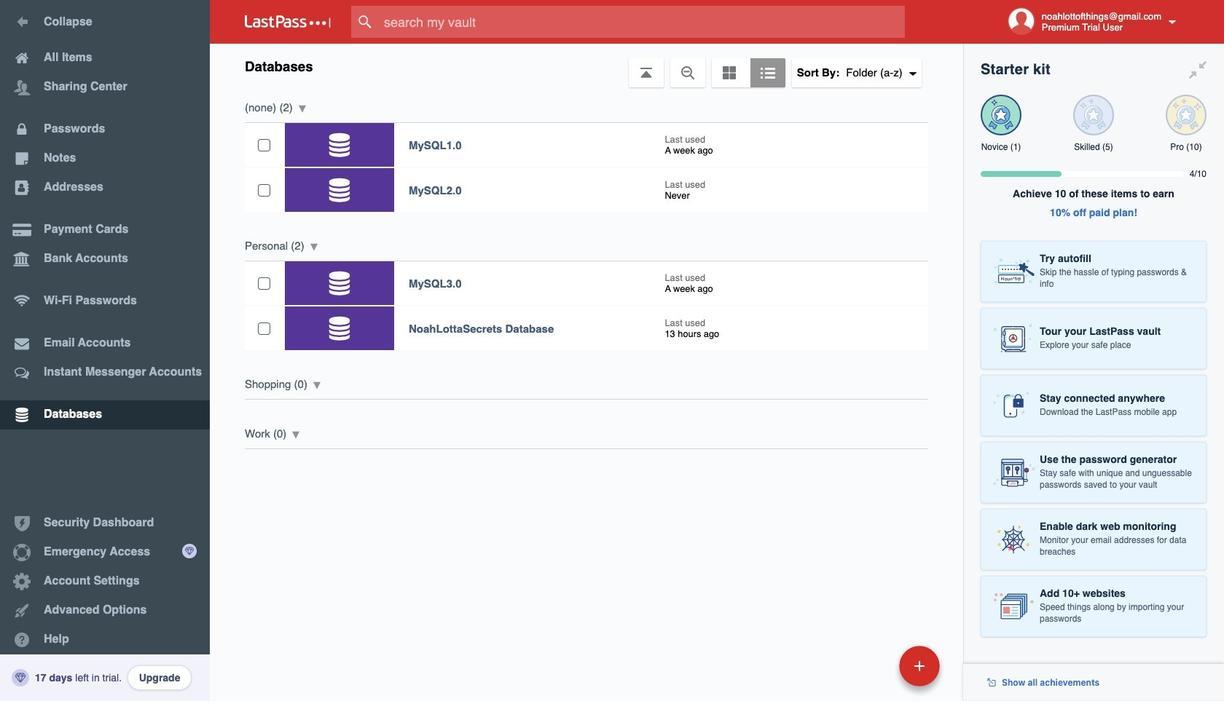 Task type: locate. For each thing, give the bounding box(es) containing it.
main navigation navigation
[[0, 0, 210, 702]]

vault options navigation
[[210, 44, 963, 87]]

new item navigation
[[799, 642, 949, 702]]

Search search field
[[351, 6, 933, 38]]

search my vault text field
[[351, 6, 933, 38]]



Task type: describe. For each thing, give the bounding box(es) containing it.
new item element
[[799, 646, 945, 687]]

lastpass image
[[245, 15, 331, 28]]



Task type: vqa. For each thing, say whether or not it's contained in the screenshot.
caret right icon
no



